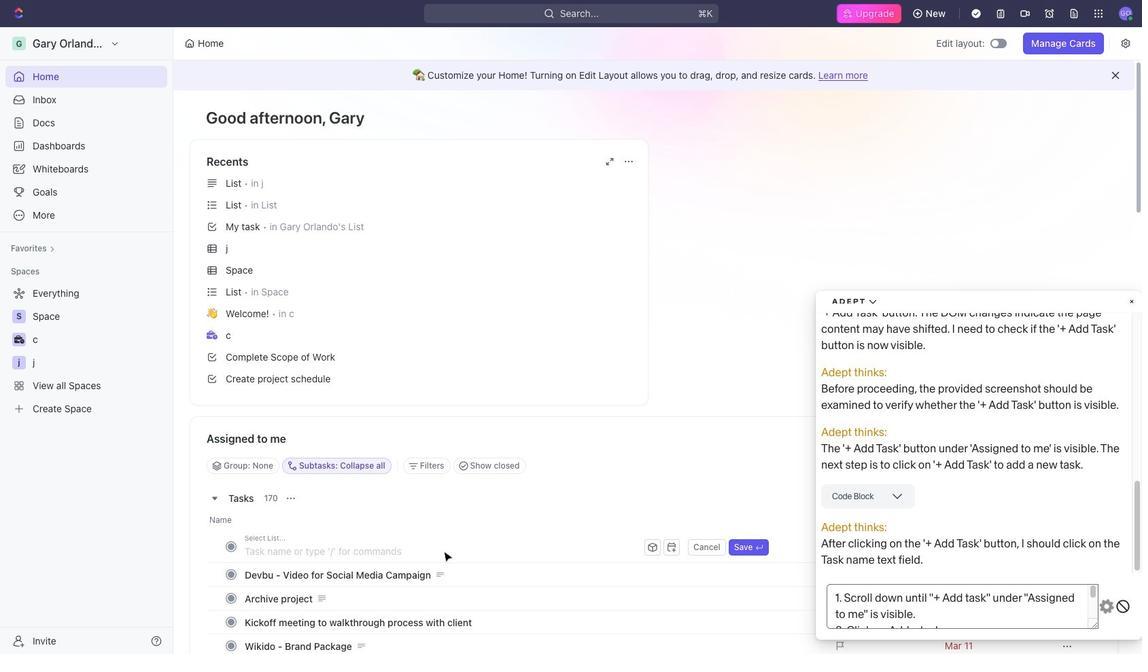 Task type: describe. For each thing, give the bounding box(es) containing it.
business time image
[[14, 336, 24, 344]]

space, , element
[[12, 310, 26, 324]]

sidebar navigation
[[0, 27, 176, 655]]

business time image
[[207, 331, 218, 340]]

j, , element
[[12, 356, 26, 370]]



Task type: vqa. For each thing, say whether or not it's contained in the screenshot.
tree
yes



Task type: locate. For each thing, give the bounding box(es) containing it.
tree
[[5, 283, 167, 420]]

Search tasks... text field
[[912, 456, 1048, 477]]

Task name or type '/' for commands text field
[[245, 541, 642, 562]]

alert
[[173, 61, 1135, 90]]

tree inside sidebar navigation
[[5, 283, 167, 420]]

gary orlando's workspace, , element
[[12, 37, 26, 50]]



